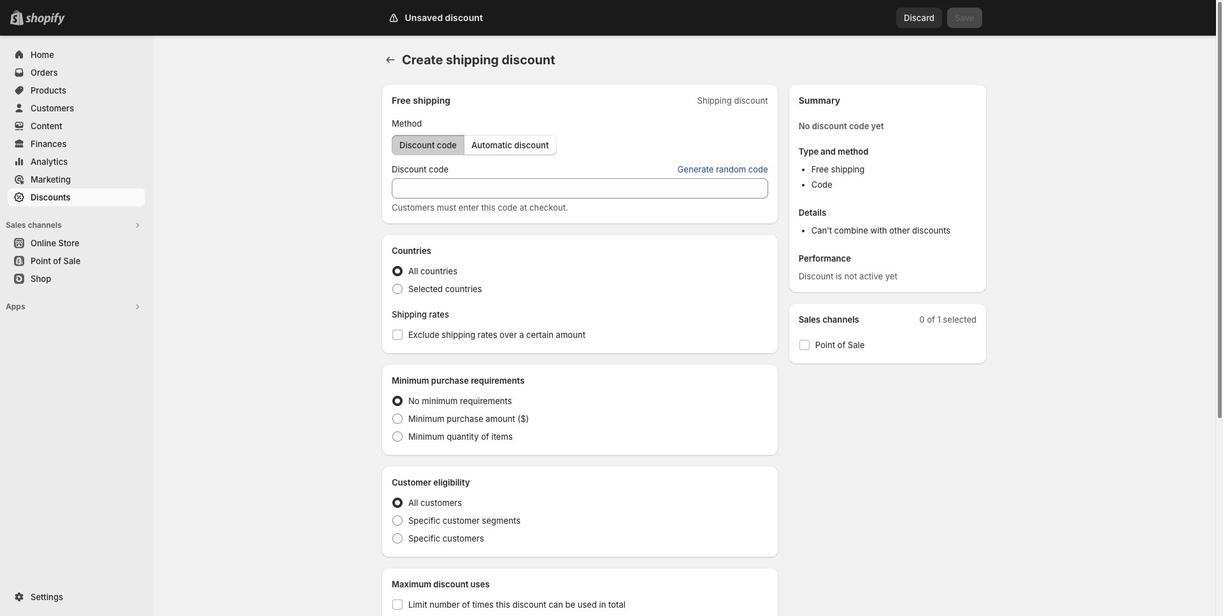 Task type: vqa. For each thing, say whether or not it's contained in the screenshot.
Shopify image
yes



Task type: locate. For each thing, give the bounding box(es) containing it.
shopify image
[[25, 13, 65, 25]]

None text field
[[392, 178, 768, 199]]



